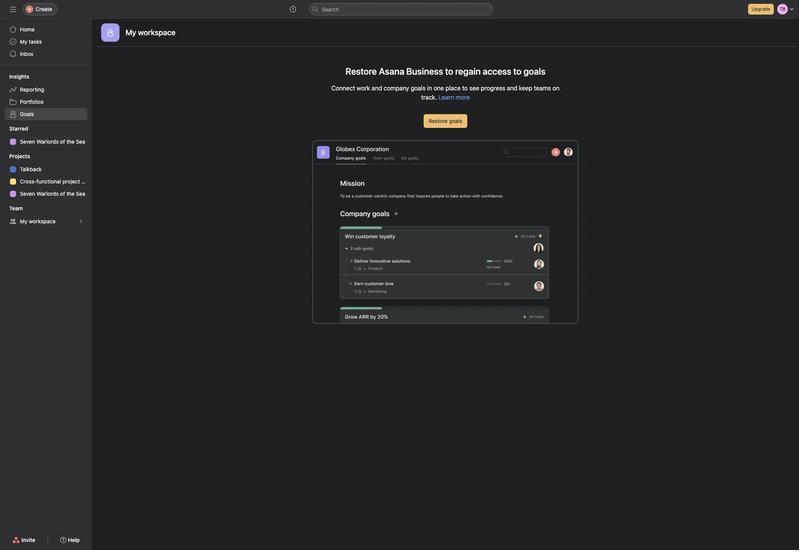 Task type: locate. For each thing, give the bounding box(es) containing it.
2 warlords from the top
[[37, 190, 59, 197]]

1 vertical spatial the
[[66, 190, 74, 197]]

starred button
[[0, 125, 28, 133]]

2 the from the top
[[66, 190, 74, 197]]

the down goals link
[[66, 138, 74, 145]]

of for seven warlords of the sea link in the the starred element
[[60, 138, 65, 145]]

and right work on the top left
[[372, 85, 382, 92]]

2 seven from the top
[[20, 190, 35, 197]]

the
[[66, 138, 74, 145], [66, 190, 74, 197]]

seven warlords of the sea down cross-functional project plan
[[20, 190, 85, 197]]

seven inside the starred element
[[20, 138, 35, 145]]

2 sea from the top
[[76, 190, 85, 197]]

1 vertical spatial seven warlords of the sea link
[[5, 188, 87, 200]]

0 vertical spatial restore
[[346, 66, 377, 77]]

starred
[[9, 125, 28, 132]]

1 vertical spatial warlords
[[37, 190, 59, 197]]

workspace
[[29, 218, 56, 225]]

seven warlords of the sea link inside the starred element
[[5, 136, 87, 148]]

portfolios
[[20, 98, 44, 105]]

and
[[372, 85, 382, 92], [507, 85, 517, 92]]

1 of from the top
[[60, 138, 65, 145]]

tasks
[[29, 38, 42, 45]]

of
[[60, 138, 65, 145], [60, 190, 65, 197]]

0 vertical spatial seven warlords of the sea link
[[5, 136, 87, 148]]

1 horizontal spatial goals
[[449, 118, 462, 124]]

0 vertical spatial to
[[445, 66, 453, 77]]

starred element
[[0, 122, 92, 149]]

restore goals
[[429, 118, 462, 124]]

1 the from the top
[[66, 138, 74, 145]]

create button
[[23, 3, 57, 15]]

goals inside button
[[449, 118, 462, 124]]

my
[[20, 38, 27, 45], [20, 218, 27, 225]]

reporting
[[20, 86, 44, 93]]

1 my from the top
[[20, 38, 27, 45]]

seven
[[20, 138, 35, 145], [20, 190, 35, 197]]

1 vertical spatial my
[[20, 218, 27, 225]]

seven warlords of the sea link
[[5, 136, 87, 148], [5, 188, 87, 200]]

my inside global element
[[20, 38, 27, 45]]

1 vertical spatial seven
[[20, 190, 35, 197]]

the down project
[[66, 190, 74, 197]]

project
[[63, 178, 80, 185]]

to up place
[[445, 66, 453, 77]]

1 sea from the top
[[76, 138, 85, 145]]

cross-
[[20, 178, 37, 185]]

see
[[470, 85, 479, 92]]

1 horizontal spatial restore
[[429, 118, 448, 124]]

create
[[36, 6, 52, 12]]

upgrade button
[[748, 4, 774, 15]]

seven down the 'cross-'
[[20, 190, 35, 197]]

my workspace link
[[5, 215, 87, 228]]

seven warlords of the sea inside projects element
[[20, 190, 85, 197]]

work
[[357, 85, 370, 92]]

the for 2nd seven warlords of the sea link
[[66, 190, 74, 197]]

progress
[[481, 85, 505, 92]]

0 vertical spatial sea
[[76, 138, 85, 145]]

seven for seven warlords of the sea link in the the starred element
[[20, 138, 35, 145]]

warlords down cross-functional project plan link
[[37, 190, 59, 197]]

in
[[427, 85, 432, 92]]

goals
[[411, 85, 426, 92], [449, 118, 462, 124]]

of down goals link
[[60, 138, 65, 145]]

of inside projects element
[[60, 190, 65, 197]]

goals left in
[[411, 85, 426, 92]]

seven inside projects element
[[20, 190, 35, 197]]

warlords for 2nd seven warlords of the sea link
[[37, 190, 59, 197]]

0 horizontal spatial restore
[[346, 66, 377, 77]]

my inside teams element
[[20, 218, 27, 225]]

1 seven from the top
[[20, 138, 35, 145]]

one
[[434, 85, 444, 92]]

seven warlords of the sea down goals link
[[20, 138, 85, 145]]

warlords inside projects element
[[37, 190, 59, 197]]

1 warlords from the top
[[37, 138, 59, 145]]

seven warlords of the sea
[[20, 138, 85, 145], [20, 190, 85, 197]]

1 vertical spatial of
[[60, 190, 65, 197]]

1 vertical spatial to
[[462, 85, 468, 92]]

place
[[446, 85, 461, 92]]

history image
[[290, 6, 296, 12]]

invite
[[21, 537, 35, 543]]

sea
[[76, 138, 85, 145], [76, 190, 85, 197]]

of inside the starred element
[[60, 138, 65, 145]]

and left keep
[[507, 85, 517, 92]]

of down cross-functional project plan
[[60, 190, 65, 197]]

0 vertical spatial goals
[[411, 85, 426, 92]]

home
[[20, 26, 35, 33]]

to left see
[[462, 85, 468, 92]]

0 horizontal spatial to
[[445, 66, 453, 77]]

to
[[445, 66, 453, 77], [462, 85, 468, 92]]

sea inside the starred element
[[76, 138, 85, 145]]

1 seven warlords of the sea from the top
[[20, 138, 85, 145]]

0 vertical spatial warlords
[[37, 138, 59, 145]]

team button
[[0, 205, 23, 212]]

access
[[483, 66, 512, 77]]

seven down starred
[[20, 138, 35, 145]]

0 horizontal spatial goals
[[411, 85, 426, 92]]

restore down learn at the right top of page
[[429, 118, 448, 124]]

goals down learn more
[[449, 118, 462, 124]]

goals
[[20, 111, 34, 117]]

2 of from the top
[[60, 190, 65, 197]]

insights button
[[0, 73, 29, 80]]

restore up work on the top left
[[346, 66, 377, 77]]

the inside projects element
[[66, 190, 74, 197]]

1 horizontal spatial and
[[507, 85, 517, 92]]

0 vertical spatial the
[[66, 138, 74, 145]]

my down team
[[20, 218, 27, 225]]

1 vertical spatial sea
[[76, 190, 85, 197]]

0 vertical spatial my
[[20, 38, 27, 45]]

seven warlords of the sea link down goals link
[[5, 136, 87, 148]]

regain
[[455, 66, 481, 77]]

1 vertical spatial seven warlords of the sea
[[20, 190, 85, 197]]

projects element
[[0, 149, 92, 202]]

0 vertical spatial seven warlords of the sea
[[20, 138, 85, 145]]

0 vertical spatial seven
[[20, 138, 35, 145]]

teams element
[[0, 202, 92, 229]]

talkback
[[20, 166, 42, 172]]

teams
[[534, 85, 551, 92]]

1 seven warlords of the sea link from the top
[[5, 136, 87, 148]]

restore inside button
[[429, 118, 448, 124]]

1 and from the left
[[372, 85, 382, 92]]

1 horizontal spatial to
[[462, 85, 468, 92]]

1 vertical spatial restore
[[429, 118, 448, 124]]

home link
[[5, 23, 87, 36]]

cross-functional project plan
[[20, 178, 92, 185]]

restore asana business to regain access to goals
[[346, 66, 546, 77]]

see details, my workspace image
[[79, 219, 84, 224]]

seven warlords of the sea for 2nd seven warlords of the sea link
[[20, 190, 85, 197]]

of for 2nd seven warlords of the sea link
[[60, 190, 65, 197]]

sea inside projects element
[[76, 190, 85, 197]]

seven warlords of the sea link down functional
[[5, 188, 87, 200]]

warlords
[[37, 138, 59, 145], [37, 190, 59, 197]]

restore
[[346, 66, 377, 77], [429, 118, 448, 124]]

0 horizontal spatial and
[[372, 85, 382, 92]]

my left tasks
[[20, 38, 27, 45]]

team
[[9, 205, 23, 212]]

plan
[[81, 178, 92, 185]]

inbox link
[[5, 48, 87, 60]]

goals inside connect work and company goals in one place to see progress and keep teams on track.
[[411, 85, 426, 92]]

seven warlords of the sea inside the starred element
[[20, 138, 85, 145]]

warlords inside the starred element
[[37, 138, 59, 145]]

1 vertical spatial goals
[[449, 118, 462, 124]]

connect work and company goals in one place to see progress and keep teams on track.
[[332, 85, 560, 101]]

to inside connect work and company goals in one place to see progress and keep teams on track.
[[462, 85, 468, 92]]

learn
[[439, 94, 454, 101]]

0 vertical spatial of
[[60, 138, 65, 145]]

sea for seven warlords of the sea link in the the starred element
[[76, 138, 85, 145]]

talkback link
[[5, 163, 87, 175]]

warlords down goals link
[[37, 138, 59, 145]]

2 seven warlords of the sea from the top
[[20, 190, 85, 197]]

2 my from the top
[[20, 218, 27, 225]]



Task type: describe. For each thing, give the bounding box(es) containing it.
restore goals button
[[424, 114, 467, 128]]

upgrade
[[752, 6, 771, 12]]

seven for 2nd seven warlords of the sea link
[[20, 190, 35, 197]]

my workspace
[[20, 218, 56, 225]]

the for seven warlords of the sea link in the the starred element
[[66, 138, 74, 145]]

goals link
[[5, 108, 87, 120]]

sea for 2nd seven warlords of the sea link
[[76, 190, 85, 197]]

insights element
[[0, 70, 92, 122]]

global element
[[0, 19, 92, 65]]

Search tasks, projects, and more text field
[[309, 3, 493, 15]]

keep
[[519, 85, 532, 92]]

on
[[553, 85, 560, 92]]

track.
[[421, 94, 437, 101]]

portfolios link
[[5, 96, 87, 108]]

functional
[[37, 178, 61, 185]]

reporting link
[[5, 84, 87, 96]]

my tasks
[[20, 38, 42, 45]]

restore for restore goals
[[429, 118, 448, 124]]

to goals
[[514, 66, 546, 77]]

projects
[[9, 153, 30, 159]]

inbox
[[20, 51, 33, 57]]

2 seven warlords of the sea link from the top
[[5, 188, 87, 200]]

my workspace
[[126, 28, 176, 37]]

business
[[406, 66, 443, 77]]

my for my workspace
[[20, 218, 27, 225]]

learn more
[[439, 94, 470, 101]]

connect
[[332, 85, 355, 92]]

asana
[[379, 66, 404, 77]]

my tasks link
[[5, 36, 87, 48]]

my for my tasks
[[20, 38, 27, 45]]

warlords for seven warlords of the sea link in the the starred element
[[37, 138, 59, 145]]

invite button
[[7, 533, 40, 547]]

restore for restore asana business to regain access to goals
[[346, 66, 377, 77]]

projects button
[[0, 153, 30, 160]]

learn more link
[[439, 94, 470, 101]]

more
[[456, 94, 470, 101]]

seven warlords of the sea for seven warlords of the sea link in the the starred element
[[20, 138, 85, 145]]

2 and from the left
[[507, 85, 517, 92]]

cross-functional project plan link
[[5, 175, 92, 188]]

insights
[[9, 73, 29, 80]]

help
[[68, 537, 80, 543]]

hide sidebar image
[[10, 6, 16, 12]]

help button
[[55, 533, 85, 547]]

company
[[384, 85, 409, 92]]



Task type: vqa. For each thing, say whether or not it's contained in the screenshot.
Seven Warlords of the Sea link
yes



